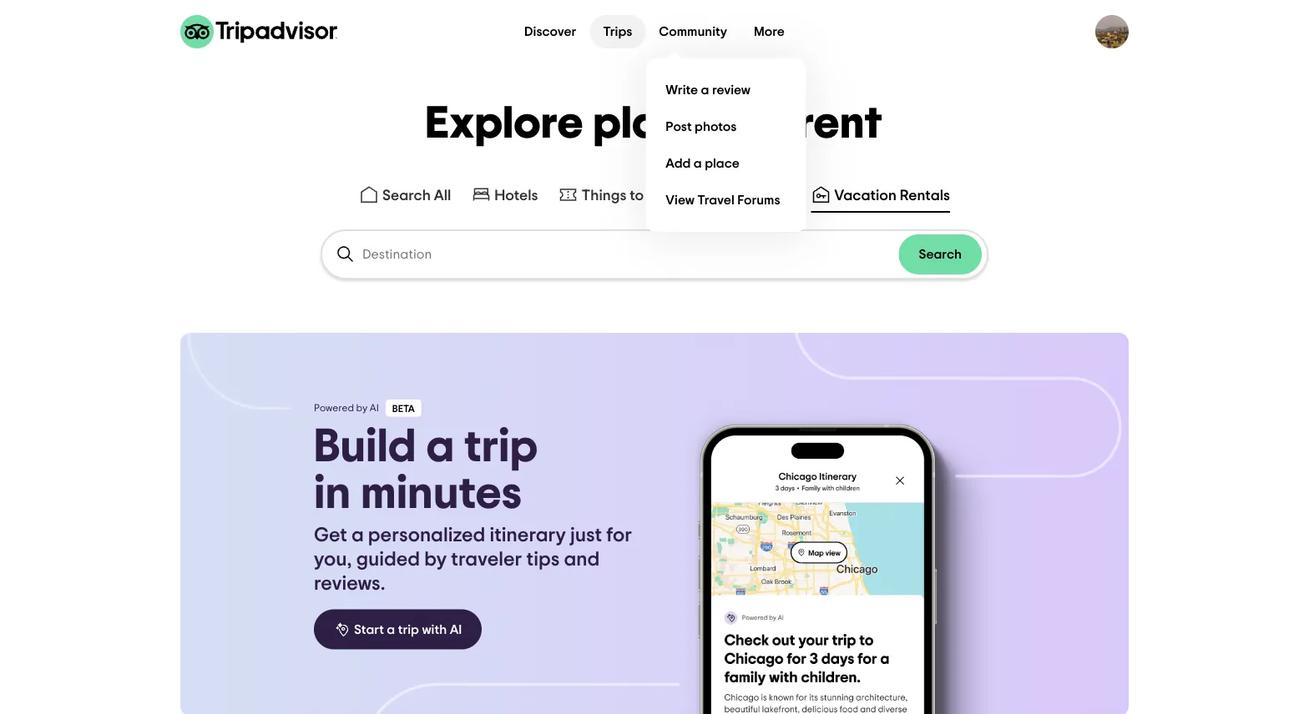 Task type: vqa. For each thing, say whether or not it's contained in the screenshot.
Travelers' Choice Experiences Travelers'
no



Task type: locate. For each thing, give the bounding box(es) containing it.
by
[[356, 404, 368, 414], [425, 550, 447, 571]]

search for search
[[919, 248, 962, 261]]

vacation rentals
[[835, 188, 951, 203]]

by right powered
[[356, 404, 368, 414]]

rentals
[[900, 188, 951, 203]]

1 horizontal spatial trip
[[464, 424, 538, 471]]

build
[[314, 424, 416, 471]]

search inside button
[[919, 248, 962, 261]]

to down review at top right
[[743, 101, 789, 147]]

search search field containing search
[[322, 231, 987, 278]]

search button
[[899, 235, 982, 275]]

to left do
[[630, 188, 644, 203]]

1 vertical spatial by
[[425, 550, 447, 571]]

0 vertical spatial to
[[743, 101, 789, 147]]

a right add
[[694, 157, 702, 170]]

ai right with
[[450, 624, 462, 637]]

1 horizontal spatial by
[[425, 550, 447, 571]]

1 vertical spatial to
[[630, 188, 644, 203]]

reviews.
[[314, 575, 385, 595]]

a right build
[[426, 424, 455, 471]]

with
[[422, 624, 447, 637]]

things to do link
[[558, 185, 666, 205]]

a right get
[[352, 526, 364, 546]]

search down the rentals
[[919, 248, 962, 261]]

search search field down do
[[322, 231, 987, 278]]

view travel forums
[[666, 194, 781, 207]]

community
[[659, 25, 728, 38]]

for
[[607, 526, 632, 546]]

1 horizontal spatial search
[[919, 248, 962, 261]]

search all
[[383, 188, 451, 203]]

a for start
[[387, 624, 395, 637]]

explore places to rent
[[426, 101, 883, 147]]

trips button
[[590, 15, 646, 48]]

trip inside build a trip in minutes
[[464, 424, 538, 471]]

a inside build a trip in minutes
[[426, 424, 455, 471]]

more
[[754, 25, 785, 38]]

restaurants
[[710, 188, 791, 203]]

start a trip with ai
[[354, 624, 462, 637]]

search
[[383, 188, 431, 203], [919, 248, 962, 261]]

ai left beta
[[370, 404, 379, 414]]

1 vertical spatial trip
[[398, 624, 419, 637]]

discover button
[[511, 15, 590, 48]]

by down personalized
[[425, 550, 447, 571]]

1 vertical spatial ai
[[450, 624, 462, 637]]

menu containing write a review
[[646, 58, 806, 232]]

0 horizontal spatial trip
[[398, 624, 419, 637]]

you,
[[314, 550, 352, 571]]

Search search field
[[322, 231, 987, 278], [363, 247, 899, 262]]

a right start
[[387, 624, 395, 637]]

travel
[[698, 194, 735, 207]]

search left all
[[383, 188, 431, 203]]

add a place link
[[659, 145, 793, 182]]

trip inside button
[[398, 624, 419, 637]]

vacation rentals link
[[811, 185, 951, 205]]

to
[[743, 101, 789, 147], [630, 188, 644, 203]]

0 horizontal spatial search
[[383, 188, 431, 203]]

profile picture image
[[1096, 15, 1129, 48]]

1 vertical spatial search
[[919, 248, 962, 261]]

a
[[701, 84, 710, 97], [694, 157, 702, 170], [426, 424, 455, 471], [352, 526, 364, 546], [387, 624, 395, 637]]

0 vertical spatial trip
[[464, 424, 538, 471]]

traveler
[[451, 550, 522, 571]]

0 horizontal spatial to
[[630, 188, 644, 203]]

0 horizontal spatial by
[[356, 404, 368, 414]]

a inside button
[[387, 624, 395, 637]]

and
[[564, 550, 600, 571]]

restaurants link
[[686, 185, 791, 205]]

guided
[[356, 550, 420, 571]]

write a review link
[[659, 72, 793, 109]]

search all button
[[356, 181, 455, 213]]

0 vertical spatial search
[[383, 188, 431, 203]]

trip
[[464, 424, 538, 471], [398, 624, 419, 637]]

0 horizontal spatial ai
[[370, 404, 379, 414]]

a inside get a personalized itinerary just for you, guided by traveler tips and reviews.
[[352, 526, 364, 546]]

in
[[314, 471, 351, 517]]

a for build
[[426, 424, 455, 471]]

ai
[[370, 404, 379, 414], [450, 624, 462, 637]]

photos
[[695, 120, 737, 134]]

tab list
[[0, 178, 1310, 216]]

0 vertical spatial by
[[356, 404, 368, 414]]

community button
[[646, 15, 741, 48]]

1 horizontal spatial ai
[[450, 624, 462, 637]]

a for write
[[701, 84, 710, 97]]

tab list containing search all
[[0, 178, 1310, 216]]

all
[[434, 188, 451, 203]]

post
[[666, 120, 692, 134]]

tips
[[527, 550, 560, 571]]

add
[[666, 157, 691, 170]]

search image
[[336, 245, 356, 265]]

trip for ai
[[398, 624, 419, 637]]

do
[[647, 188, 666, 203]]

places
[[594, 101, 733, 147]]

powered by ai
[[314, 404, 379, 414]]

menu
[[646, 58, 806, 232]]

itinerary
[[490, 526, 566, 546]]

hotels button
[[468, 181, 542, 213]]

by inside get a personalized itinerary just for you, guided by traveler tips and reviews.
[[425, 550, 447, 571]]

search inside button
[[383, 188, 431, 203]]

things
[[582, 188, 627, 203]]

a right write
[[701, 84, 710, 97]]



Task type: describe. For each thing, give the bounding box(es) containing it.
0 vertical spatial ai
[[370, 404, 379, 414]]

tripadvisor image
[[180, 15, 337, 48]]

write a review
[[666, 84, 751, 97]]

vacation rentals button
[[808, 181, 954, 213]]

start
[[354, 624, 384, 637]]

discover
[[525, 25, 577, 38]]

powered
[[314, 404, 354, 414]]

things to do
[[582, 188, 666, 203]]

place
[[705, 157, 740, 170]]

explore
[[426, 101, 584, 147]]

ai inside button
[[450, 624, 462, 637]]

things to do button
[[555, 181, 670, 213]]

build a trip in minutes
[[314, 424, 538, 517]]

1 horizontal spatial to
[[743, 101, 789, 147]]

to inside button
[[630, 188, 644, 203]]

a for add
[[694, 157, 702, 170]]

get a personalized itinerary just for you, guided by traveler tips and reviews.
[[314, 526, 632, 595]]

forums
[[738, 194, 781, 207]]

search for search all
[[383, 188, 431, 203]]

beta
[[392, 405, 415, 415]]

start a trip with ai button
[[314, 610, 482, 650]]

review
[[712, 84, 751, 97]]

write
[[666, 84, 698, 97]]

restaurants button
[[683, 181, 795, 213]]

post photos
[[666, 120, 737, 134]]

get
[[314, 526, 347, 546]]

search search field down things to do
[[363, 247, 899, 262]]

vacation
[[835, 188, 897, 203]]

view travel forums link
[[659, 182, 793, 219]]

hotels
[[495, 188, 538, 203]]

trips
[[603, 25, 633, 38]]

a for get
[[352, 526, 364, 546]]

post photos link
[[659, 109, 793, 145]]

minutes
[[361, 471, 522, 517]]

rent
[[798, 101, 883, 147]]

add a place
[[666, 157, 740, 170]]

hotels link
[[471, 185, 538, 205]]

personalized
[[368, 526, 486, 546]]

view
[[666, 194, 695, 207]]

more button
[[741, 15, 798, 48]]

just
[[570, 526, 602, 546]]

trip for minutes
[[464, 424, 538, 471]]



